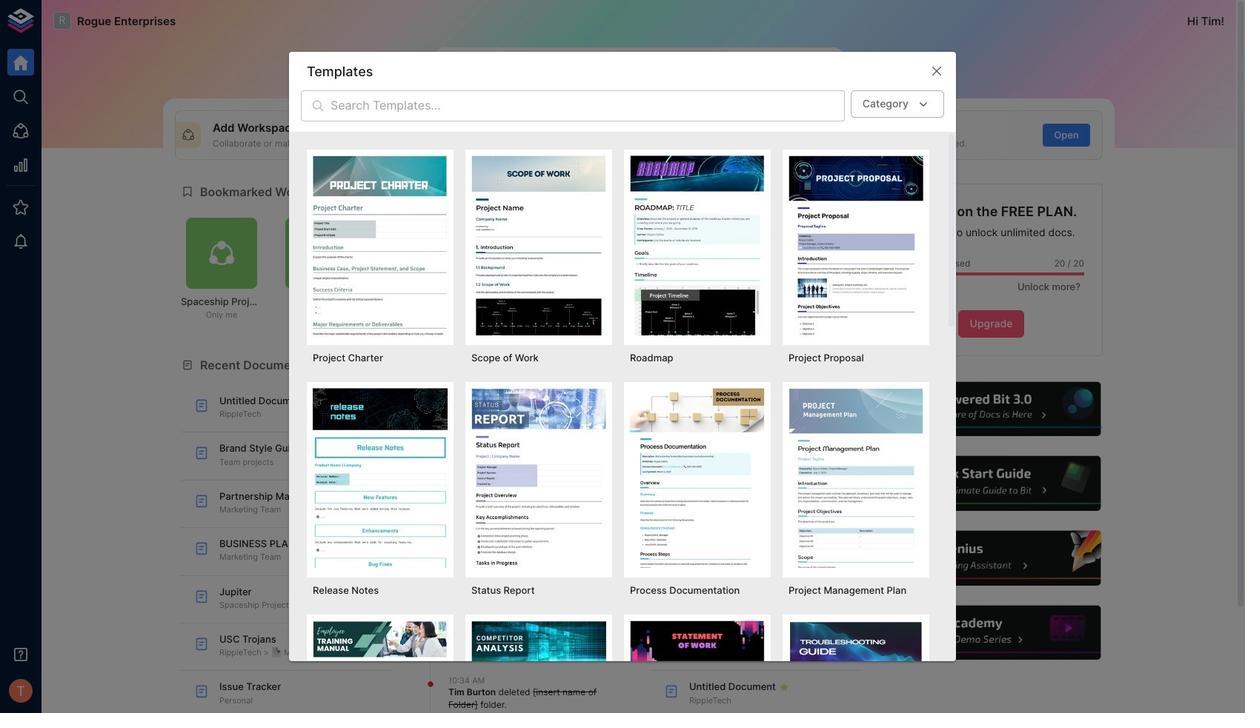 Task type: describe. For each thing, give the bounding box(es) containing it.
status report image
[[471, 389, 606, 569]]

statement of work image
[[630, 621, 765, 714]]

project proposal image
[[789, 156, 924, 336]]

project management plan image
[[789, 389, 924, 569]]

Search Templates... text field
[[331, 91, 845, 122]]

2 help image from the top
[[880, 455, 1103, 514]]

roadmap image
[[630, 156, 765, 336]]



Task type: vqa. For each thing, say whether or not it's contained in the screenshot.
show wiki 'icon'
no



Task type: locate. For each thing, give the bounding box(es) containing it.
project charter image
[[313, 156, 448, 336]]

3 help image from the top
[[880, 529, 1103, 588]]

1 help image from the top
[[880, 380, 1103, 439]]

help image
[[880, 380, 1103, 439], [880, 455, 1103, 514], [880, 529, 1103, 588], [880, 604, 1103, 663]]

process documentation image
[[630, 389, 765, 569]]

scope of work image
[[471, 156, 606, 336]]

troubleshooting guide image
[[789, 621, 924, 714]]

4 help image from the top
[[880, 604, 1103, 663]]

dialog
[[289, 52, 956, 714]]

employee training manual image
[[313, 621, 448, 714]]

release notes image
[[313, 389, 448, 569]]

competitor research report image
[[471, 621, 606, 714]]



